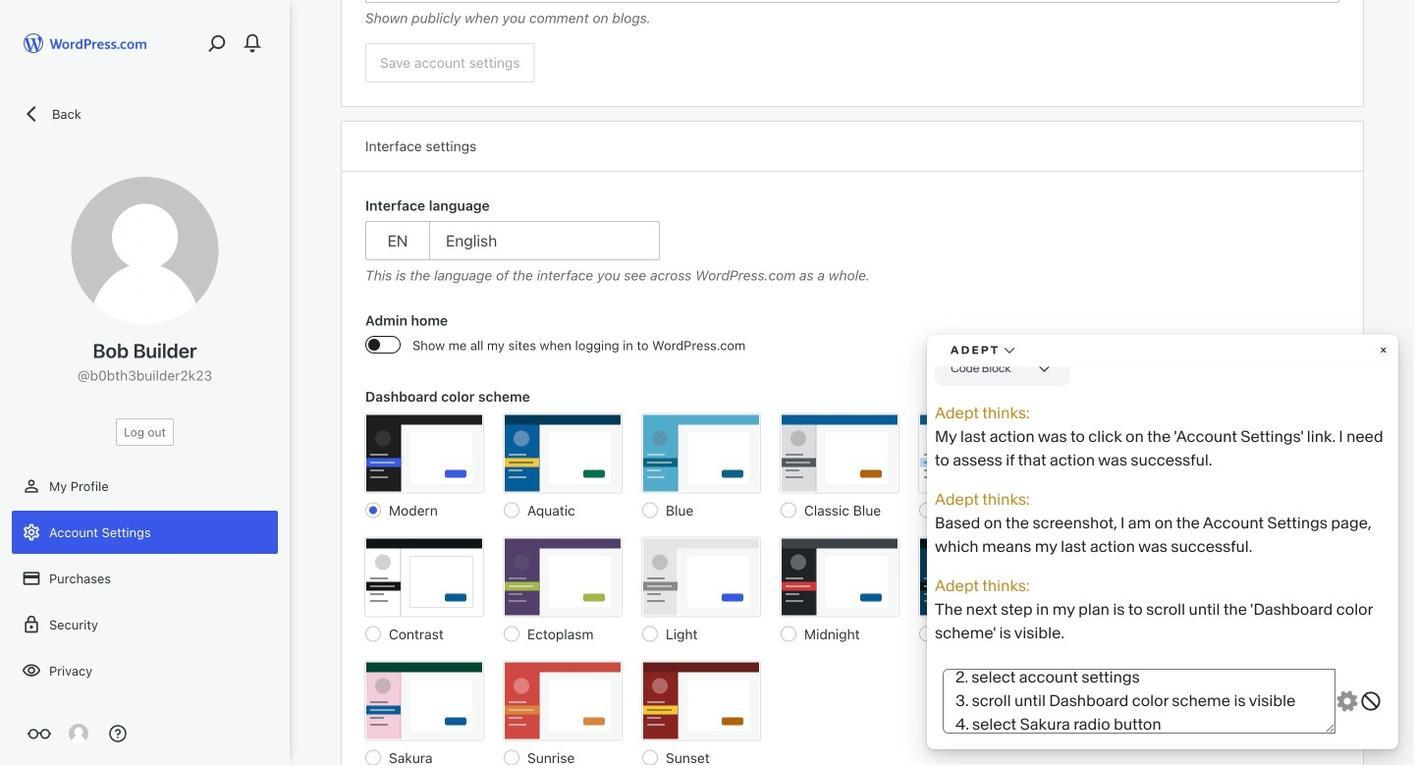 Task type: locate. For each thing, give the bounding box(es) containing it.
2 list item from the top
[[1406, 171, 1415, 263]]

1 vertical spatial list item
[[1406, 171, 1415, 263]]

0 vertical spatial list item
[[1406, 69, 1415, 141]]

ocean image
[[1058, 538, 1176, 617]]

1 group from the top
[[366, 0, 1340, 28]]

None radio
[[781, 503, 797, 518], [1058, 503, 1074, 518], [1197, 503, 1212, 518], [504, 626, 520, 642], [1197, 626, 1212, 642], [366, 750, 381, 765], [781, 503, 797, 518], [1058, 503, 1074, 518], [1197, 503, 1212, 518], [504, 626, 520, 642], [1197, 626, 1212, 642], [366, 750, 381, 765]]

sunset image
[[643, 662, 761, 740]]

settings image
[[22, 523, 41, 542]]

1 list item from the top
[[1406, 69, 1415, 141]]

midnight image
[[781, 538, 899, 617]]

credit_card image
[[22, 569, 41, 589]]

list item
[[1406, 69, 1415, 141], [1406, 171, 1415, 263]]

nightfall image
[[920, 538, 1038, 617]]

dismiss image
[[1349, 42, 1373, 66]]

person image
[[22, 477, 41, 496]]

None radio
[[366, 503, 381, 518], [504, 503, 520, 518], [643, 503, 658, 518], [920, 503, 935, 518], [366, 626, 381, 642], [643, 626, 658, 642], [781, 626, 797, 642], [920, 626, 935, 642], [1058, 626, 1074, 642], [504, 750, 520, 765], [643, 750, 658, 765], [366, 503, 381, 518], [504, 503, 520, 518], [643, 503, 658, 518], [920, 503, 935, 518], [366, 626, 381, 642], [643, 626, 658, 642], [781, 626, 797, 642], [920, 626, 935, 642], [1058, 626, 1074, 642], [504, 750, 520, 765], [643, 750, 658, 765]]

group
[[366, 0, 1340, 28], [366, 196, 1340, 286], [366, 310, 1340, 367], [366, 387, 1340, 765]]

bob builder image
[[71, 177, 219, 324], [69, 724, 88, 744]]

aquatic image
[[504, 414, 622, 493]]

classic blue image
[[781, 414, 899, 493]]

visibility image
[[22, 661, 41, 681]]

0 vertical spatial bob builder image
[[71, 177, 219, 324]]

sakura image
[[366, 662, 483, 740]]

powder snow image
[[1197, 538, 1315, 617]]

modern image
[[366, 414, 483, 493]]

None url field
[[366, 0, 1340, 3]]



Task type: describe. For each thing, give the bounding box(es) containing it.
1 vertical spatial bob builder image
[[69, 724, 88, 744]]

3 group from the top
[[366, 310, 1340, 367]]

2 group from the top
[[366, 196, 1340, 286]]

4 group from the top
[[366, 387, 1340, 765]]

reader image
[[28, 722, 51, 746]]

classic dark image
[[1058, 414, 1176, 493]]

lock image
[[22, 615, 41, 635]]

light image
[[643, 538, 761, 617]]

coffee image
[[1197, 414, 1315, 493]]

ectoplasm image
[[504, 538, 622, 617]]

sunrise image
[[504, 662, 622, 740]]

classic bright image
[[920, 414, 1038, 493]]

contrast image
[[366, 538, 483, 617]]

blue image
[[643, 414, 761, 493]]



Task type: vqa. For each thing, say whether or not it's contained in the screenshot.
group
yes



